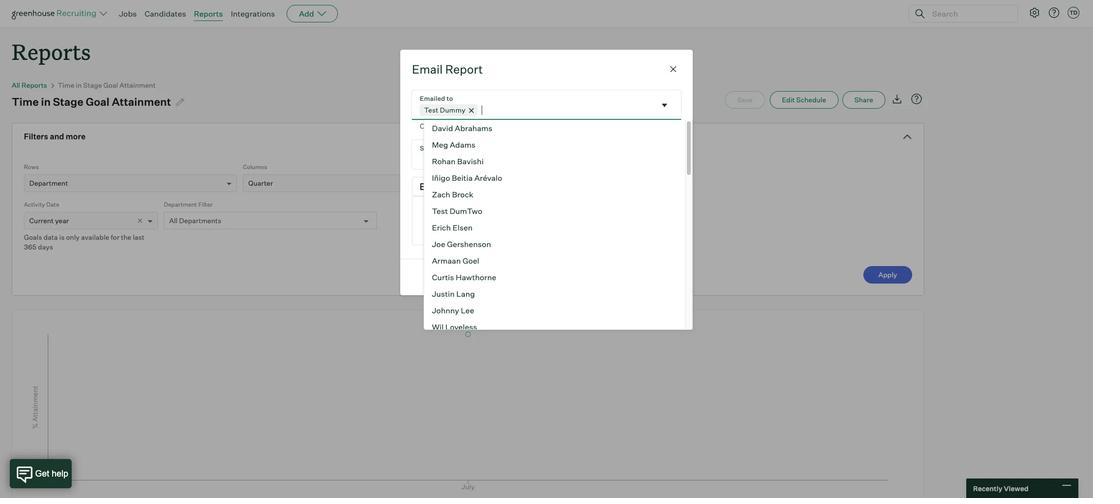 Task type: describe. For each thing, give the bounding box(es) containing it.
all departments
[[169, 217, 221, 225]]

all reports link
[[12, 81, 47, 89]]

date
[[46, 201, 59, 208]]

justin lang
[[432, 289, 475, 299]]

more
[[66, 132, 86, 142]]

email
[[412, 62, 443, 77]]

only
[[66, 233, 80, 242]]

department filter
[[164, 201, 213, 208]]

1 horizontal spatial time
[[58, 81, 74, 89]]

1 vertical spatial time in stage goal attainment
[[12, 95, 171, 108]]

users
[[437, 122, 456, 130]]

close modal icon image
[[668, 64, 680, 75]]

0 horizontal spatial time
[[12, 95, 39, 108]]

department option
[[29, 179, 68, 187]]

goals data is only available for the last 365 days
[[24, 233, 144, 251]]

1 toolbar from the left
[[413, 178, 530, 197]]

days
[[38, 243, 53, 251]]

list box containing david abrahams
[[424, 120, 693, 499]]

for
[[111, 233, 120, 242]]

joe gershenson option
[[424, 236, 685, 253]]

department for department filter
[[164, 201, 197, 208]]

filter
[[198, 201, 213, 208]]

david abrahams option
[[424, 120, 685, 137]]

activity date
[[24, 201, 59, 208]]

filters
[[24, 132, 48, 142]]

download image
[[892, 93, 903, 105]]

hawthorne
[[456, 273, 497, 282]]

edit schedule
[[782, 96, 827, 104]]

apply
[[879, 271, 898, 279]]

lang
[[457, 289, 475, 299]]

necessary
[[486, 122, 520, 130]]

and
[[50, 132, 64, 142]]

integrations
[[231, 9, 275, 19]]

0 vertical spatial reports
[[194, 9, 223, 19]]

0 vertical spatial time in stage goal attainment
[[58, 81, 156, 89]]

with
[[457, 122, 472, 130]]

recently viewed
[[974, 485, 1029, 493]]

quarter
[[248, 179, 273, 187]]

2 horizontal spatial the
[[591, 122, 602, 130]]

the inside goals data is only available for the last 365 days
[[121, 233, 131, 242]]

gershenson
[[447, 240, 491, 249]]

configure image
[[1029, 7, 1041, 19]]

iñigo beitia arévalo
[[432, 173, 503, 183]]

data
[[44, 233, 58, 242]]

columns
[[243, 164, 267, 171]]

beitia
[[452, 173, 473, 183]]

current year option
[[29, 217, 69, 225]]

recently
[[974, 485, 1003, 493]]

share button
[[843, 91, 886, 109]]

0 vertical spatial stage
[[83, 81, 102, 89]]

abrahams
[[455, 123, 493, 133]]

test dumtwo
[[432, 206, 483, 216]]

adams
[[450, 140, 476, 150]]

joe
[[432, 240, 446, 249]]

greenhouse recruiting image
[[12, 8, 100, 20]]

armaan
[[432, 256, 461, 266]]

rows
[[24, 164, 39, 171]]

candidates
[[145, 9, 186, 19]]

×
[[137, 215, 143, 226]]

rohan bavishi
[[432, 157, 484, 166]]

Search text field
[[930, 7, 1009, 21]]

is
[[59, 233, 65, 242]]

david abrahams
[[432, 123, 493, 133]]

2 vertical spatial reports
[[22, 81, 47, 89]]

full
[[604, 122, 615, 130]]

add
[[299, 9, 314, 19]]

justin
[[432, 289, 455, 299]]

available
[[81, 233, 109, 242]]

activity
[[24, 201, 45, 208]]

integrations link
[[231, 9, 275, 19]]

365
[[24, 243, 36, 251]]

test for test dumtwo
[[432, 206, 448, 216]]

johnny lee
[[432, 306, 474, 316]]

save and schedule this report to revisit it! element
[[725, 91, 770, 109]]

add button
[[287, 5, 338, 22]]

filters and more
[[24, 132, 86, 142]]

will
[[565, 122, 576, 130]]

curtis
[[432, 273, 454, 282]]

lee
[[461, 306, 474, 316]]

zach
[[432, 190, 451, 200]]

zach brock option
[[424, 186, 685, 203]]

arévalo
[[475, 173, 503, 183]]

test dummy
[[424, 106, 466, 114]]



Task type: locate. For each thing, give the bounding box(es) containing it.
goal
[[103, 81, 118, 89], [86, 95, 110, 108]]

department
[[29, 179, 68, 187], [164, 201, 197, 208]]

meg adams
[[432, 140, 476, 150]]

david
[[432, 123, 453, 133]]

current
[[29, 217, 54, 225]]

johnny
[[432, 306, 459, 316]]

None text field
[[482, 104, 486, 116], [412, 140, 681, 169], [482, 104, 486, 116], [412, 140, 681, 169]]

report
[[616, 122, 637, 130]]

quarter option
[[248, 179, 273, 187]]

test for test dummy
[[424, 106, 439, 114]]

xychart image
[[24, 310, 913, 499]]

1 vertical spatial reports
[[12, 37, 91, 66]]

group
[[413, 178, 681, 197]]

0 vertical spatial time
[[58, 81, 74, 89]]

wil
[[432, 322, 444, 332]]

rohan bavishi option
[[424, 153, 685, 170]]

1 horizontal spatial all
[[169, 217, 178, 225]]

0 vertical spatial goal
[[103, 81, 118, 89]]

2 toolbar from the left
[[530, 178, 584, 197]]

1 vertical spatial department
[[164, 201, 197, 208]]

brock
[[452, 190, 474, 200]]

meg adams option
[[424, 137, 685, 153]]

all for all departments
[[169, 217, 178, 225]]

list box
[[424, 120, 693, 499]]

1 horizontal spatial the
[[473, 122, 484, 130]]

report
[[445, 62, 483, 77]]

test dumtwo option
[[424, 203, 685, 220]]

td
[[1070, 9, 1078, 16]]

the left full
[[591, 122, 602, 130]]

0 horizontal spatial all
[[12, 81, 20, 89]]

toggle flyout image
[[660, 100, 670, 110]]

goel
[[463, 256, 480, 266]]

1 vertical spatial goal
[[86, 95, 110, 108]]

bavishi
[[457, 157, 484, 166]]

edit
[[782, 96, 795, 104]]

curtis hawthorne
[[432, 273, 497, 282]]

jobs link
[[119, 9, 137, 19]]

permissions
[[522, 122, 563, 130]]

0 horizontal spatial the
[[121, 233, 131, 242]]

johnny lee option
[[424, 302, 685, 319]]

candidates link
[[145, 9, 186, 19]]

0 horizontal spatial in
[[41, 95, 51, 108]]

all reports
[[12, 81, 47, 89]]

3 toolbar from the left
[[584, 178, 622, 197]]

reports link
[[194, 9, 223, 19]]

viewed
[[1004, 485, 1029, 493]]

elsen
[[453, 223, 473, 233]]

the right the with
[[473, 122, 484, 130]]

erich elsen option
[[424, 220, 685, 236]]

test inside option
[[432, 206, 448, 216]]

armaan goel option
[[424, 253, 685, 269]]

the
[[473, 122, 484, 130], [591, 122, 602, 130], [121, 233, 131, 242]]

none field containing test dummy
[[412, 90, 681, 132]]

jobs
[[119, 9, 137, 19]]

0 vertical spatial in
[[76, 81, 82, 89]]

1 vertical spatial in
[[41, 95, 51, 108]]

td button
[[1068, 7, 1080, 19]]

1 horizontal spatial in
[[76, 81, 82, 89]]

1 vertical spatial stage
[[53, 95, 83, 108]]

dumtwo
[[450, 206, 483, 216]]

0 vertical spatial all
[[12, 81, 20, 89]]

zach brock
[[432, 190, 474, 200]]

dummy
[[440, 106, 466, 114]]

share
[[855, 96, 874, 104]]

test down zach
[[432, 206, 448, 216]]

schedule
[[797, 96, 827, 104]]

0 horizontal spatial department
[[29, 179, 68, 187]]

1 vertical spatial all
[[169, 217, 178, 225]]

edit schedule button
[[770, 91, 839, 109]]

department up all departments
[[164, 201, 197, 208]]

department up date
[[29, 179, 68, 187]]

1 vertical spatial time
[[12, 95, 39, 108]]

iñigo beitia arévalo option
[[424, 170, 685, 186]]

stage
[[83, 81, 102, 89], [53, 95, 83, 108]]

1 horizontal spatial department
[[164, 201, 197, 208]]

curtis hawthorne option
[[424, 269, 685, 286]]

loveless
[[446, 322, 478, 332]]

goals
[[24, 233, 42, 242]]

meg
[[432, 140, 448, 150]]

time right all reports link
[[58, 81, 74, 89]]

joe gershenson
[[432, 240, 491, 249]]

iñigo
[[432, 173, 450, 183]]

departments
[[179, 217, 221, 225]]

wil loveless
[[432, 322, 478, 332]]

0 vertical spatial department
[[29, 179, 68, 187]]

toolbar
[[413, 178, 530, 197], [530, 178, 584, 197], [584, 178, 622, 197], [622, 178, 660, 197]]

justin lang option
[[424, 286, 685, 302]]

0 vertical spatial attainment
[[120, 81, 156, 89]]

erich
[[432, 223, 451, 233]]

test inside field
[[424, 106, 439, 114]]

time in stage goal attainment
[[58, 81, 156, 89], [12, 95, 171, 108]]

only
[[420, 122, 435, 130]]

time down all reports
[[12, 95, 39, 108]]

time in stage goal attainment link
[[58, 81, 156, 89]]

None field
[[412, 90, 681, 132]]

last
[[133, 233, 144, 242]]

reports
[[194, 9, 223, 19], [12, 37, 91, 66], [22, 81, 47, 89]]

erich elsen
[[432, 223, 473, 233]]

test
[[424, 106, 439, 114], [432, 206, 448, 216]]

only users with the necessary permissions will see the full report
[[420, 122, 637, 130]]

current year
[[29, 217, 69, 225]]

1 vertical spatial test
[[432, 206, 448, 216]]

department for department
[[29, 179, 68, 187]]

apply button
[[864, 266, 913, 284]]

td button
[[1066, 5, 1082, 20]]

armaan goel
[[432, 256, 480, 266]]

see
[[578, 122, 590, 130]]

all for all reports
[[12, 81, 20, 89]]

the right for
[[121, 233, 131, 242]]

faq image
[[911, 93, 923, 105]]

0 vertical spatial test
[[424, 106, 439, 114]]

wil loveless option
[[424, 319, 685, 336]]

4 toolbar from the left
[[622, 178, 660, 197]]

in
[[76, 81, 82, 89], [41, 95, 51, 108]]

email report
[[412, 62, 483, 77]]

test up only
[[424, 106, 439, 114]]

time
[[58, 81, 74, 89], [12, 95, 39, 108]]

1 vertical spatial attainment
[[112, 95, 171, 108]]

attainment
[[120, 81, 156, 89], [112, 95, 171, 108]]



Task type: vqa. For each thing, say whether or not it's contained in the screenshot.
The Beitia
yes



